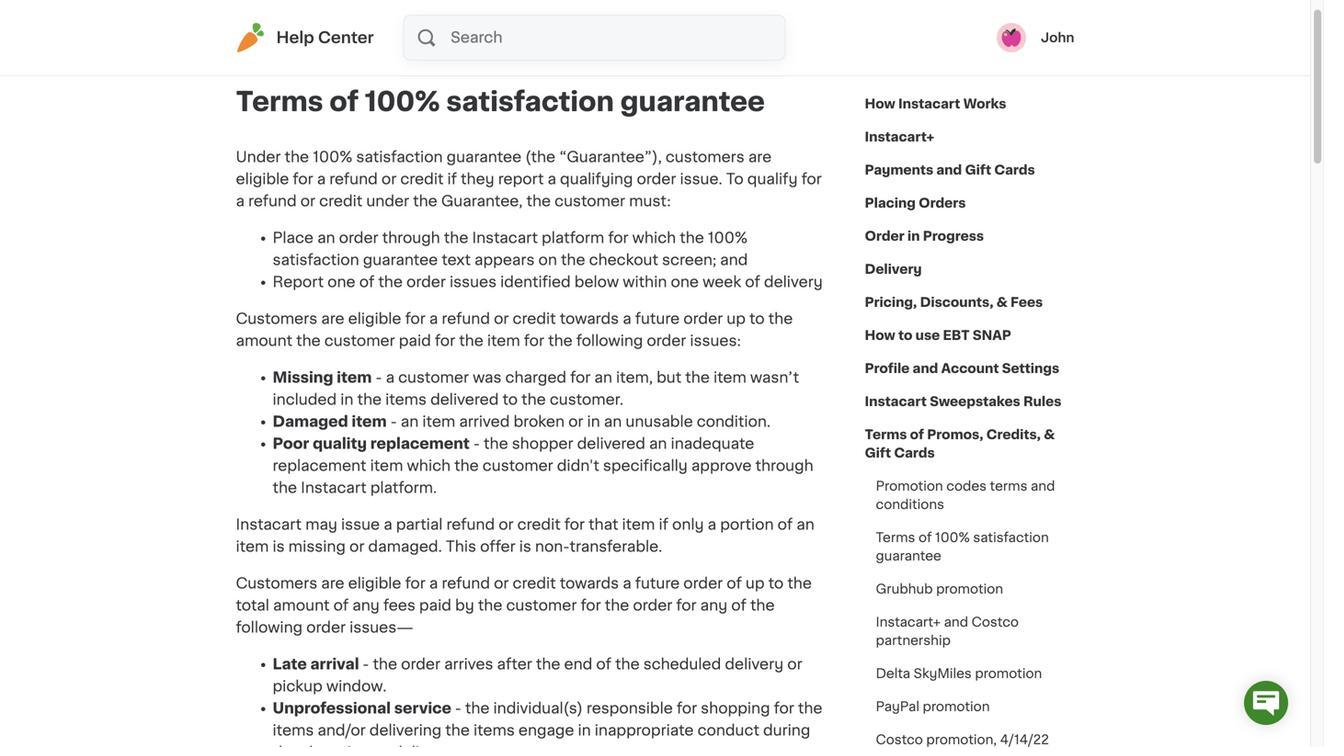 Task type: locate. For each thing, give the bounding box(es) containing it.
1 horizontal spatial cards
[[994, 164, 1035, 177]]

an inside - a customer was charged for an item, but the item wasn't included in the items delivered to the customer.
[[594, 371, 612, 385]]

0 vertical spatial paid
[[399, 334, 431, 349]]

an down customer.
[[604, 415, 622, 429]]

0 horizontal spatial terms of 100% satisfaction guarantee
[[236, 89, 765, 115]]

instacart+ for instacart+ and costco partnership
[[876, 616, 941, 629]]

damaged.
[[368, 540, 442, 554]]

towards for customer
[[560, 577, 619, 591]]

costco down paypal in the right bottom of the page
[[876, 734, 923, 747]]

following inside the customers are eligible for a refund or credit towards a future order of up to the total amount of any fees paid by the customer for the order for any of the following order issues—
[[236, 621, 303, 635]]

are down missing
[[321, 577, 344, 591]]

delivered
[[430, 393, 499, 407], [577, 437, 645, 452]]

instacart inside instacart may issue a partial refund or credit for that item if only a portion of an item is missing or damaged. this offer is non-transferable.
[[236, 518, 302, 532]]

eligible inside customers are eligible for a refund or credit towards a future order up to the amount the customer paid for the item for the following order issues:
[[348, 312, 401, 326]]

1 vertical spatial amount
[[273, 599, 330, 613]]

1 vertical spatial if
[[659, 518, 668, 532]]

any up scheduled
[[700, 599, 728, 613]]

1 vertical spatial following
[[236, 621, 303, 635]]

promotion up "instacart+ and costco partnership" link
[[936, 583, 1003, 596]]

Search search field
[[449, 16, 785, 60]]

future for the
[[635, 577, 680, 591]]

item up total
[[236, 540, 269, 554]]

skymiles
[[914, 668, 972, 680]]

- right missing item
[[376, 371, 382, 385]]

1 vertical spatial through
[[755, 459, 813, 474]]

towards inside customers are eligible for a refund or credit towards a future order up to the amount the customer paid for the item for the following order issues:
[[560, 312, 619, 326]]

1 vertical spatial replacement
[[273, 459, 366, 474]]

1 vertical spatial towards
[[560, 577, 619, 591]]

delivery inside - the order arrives after the end of the scheduled delivery or pickup window.
[[725, 657, 784, 672]]

0 vertical spatial cards
[[994, 164, 1035, 177]]

terms of promos, credits, & gift cards link
[[865, 418, 1075, 470]]

- up 'poor quality replacement'
[[390, 415, 397, 429]]

future down "within"
[[635, 312, 680, 326]]

order
[[637, 172, 676, 187], [339, 231, 378, 246], [406, 275, 446, 290], [683, 312, 723, 326], [647, 334, 686, 349], [683, 577, 723, 591], [633, 599, 672, 613], [306, 621, 346, 635], [401, 657, 440, 672]]

delivery inside - the individual(s) responsible for shopping for the items and/or delivering the items engage in inappropriate conduct during the shopping or delivery process.
[[393, 746, 451, 748]]

are for customers are eligible for a refund or credit towards a future order of up to the total amount of any fees paid by the customer for the order for any of the following order issues—
[[321, 577, 344, 591]]

0 vertical spatial through
[[382, 231, 440, 246]]

of inside instacart may issue a partial refund or credit for that item if only a portion of an item is missing or damaged. this offer is non-transferable.
[[778, 518, 793, 532]]

a
[[317, 172, 326, 187], [548, 172, 556, 187], [236, 194, 245, 209], [429, 312, 438, 326], [623, 312, 631, 326], [386, 371, 395, 385], [384, 518, 392, 532], [708, 518, 716, 532], [429, 577, 438, 591], [623, 577, 631, 591]]

gift up orders
[[965, 164, 991, 177]]

1 vertical spatial delivery
[[725, 657, 784, 672]]

arrived
[[459, 415, 510, 429]]

terms up promotion at the right bottom of page
[[865, 429, 907, 441]]

1 future from the top
[[635, 312, 680, 326]]

0 horizontal spatial replacement
[[273, 459, 366, 474]]

progress
[[923, 230, 984, 243]]

how up profile
[[865, 329, 895, 342]]

100% up screen;
[[708, 231, 748, 246]]

through down under
[[382, 231, 440, 246]]

paypal
[[876, 701, 920, 714]]

customers for total
[[236, 577, 317, 591]]

0 vertical spatial which
[[632, 231, 676, 246]]

instacart left may
[[236, 518, 302, 532]]

2 vertical spatial terms
[[876, 532, 915, 544]]

terms of 100% satisfaction guarantee up grubhub promotion 'link'
[[876, 532, 1049, 563]]

credit inside the customers are eligible for a refund or credit towards a future order of up to the total amount of any fees paid by the customer for the order for any of the following order issues—
[[513, 577, 556, 591]]

or down the issues
[[494, 312, 509, 326]]

engage
[[519, 724, 574, 738]]

instacart may issue a partial refund or credit for that item if only a portion of an item is missing or damaged. this offer is non-transferable.
[[236, 518, 815, 554]]

1 horizontal spatial any
[[700, 599, 728, 613]]

promotion for paypal promotion
[[923, 701, 990, 714]]

0 vertical spatial eligible
[[236, 172, 289, 187]]

1 horizontal spatial following
[[576, 334, 643, 349]]

in
[[908, 230, 920, 243], [340, 393, 353, 407], [587, 415, 600, 429], [578, 724, 591, 738]]

of inside terms of 100% satisfaction guarantee
[[919, 532, 932, 544]]

1 horizontal spatial one
[[671, 275, 699, 290]]

0 vertical spatial instacart+
[[865, 131, 935, 143]]

terms down conditions
[[876, 532, 915, 544]]

promotion up costco promotion, 4/14/22 link
[[923, 701, 990, 714]]

& left fees
[[997, 296, 1008, 309]]

damaged item - an item arrived broken or in an unusable condition.
[[273, 415, 789, 429]]

paypal promotion link
[[865, 691, 1001, 724]]

costco up delta skymiles promotion 'link'
[[972, 616, 1019, 629]]

1 vertical spatial future
[[635, 577, 680, 591]]

- for service
[[455, 702, 461, 716]]

or inside - the order arrives after the end of the scheduled delivery or pickup window.
[[787, 657, 802, 672]]

1 vertical spatial gift
[[865, 447, 891, 460]]

customer down the 'non-'
[[506, 599, 577, 613]]

guarantee
[[620, 89, 765, 115], [447, 150, 522, 165], [363, 253, 438, 268], [876, 550, 941, 563]]

1 horizontal spatial &
[[1044, 429, 1055, 441]]

order up service
[[401, 657, 440, 672]]

eligible inside under the 100% satisfaction guarantee (the "guarantee"), customers are eligible for a refund or credit if they report a qualifying order issue. to qualify for a refund or credit under the guarantee, the customer must:
[[236, 172, 289, 187]]

terms of 100% satisfaction guarantee
[[236, 89, 765, 115], [876, 532, 1049, 563]]

or inside customers are eligible for a refund or credit towards a future order up to the amount the customer paid for the item for the following order issues:
[[494, 312, 509, 326]]

report
[[273, 275, 324, 290]]

qualifying
[[560, 172, 633, 187]]

0 horizontal spatial if
[[447, 172, 457, 187]]

profile and account settings
[[865, 362, 1059, 375]]

1 vertical spatial delivered
[[577, 437, 645, 452]]

credit up under
[[400, 172, 444, 187]]

terms for terms of 100% satisfaction guarantee link
[[876, 532, 915, 544]]

items down unprofessional
[[273, 724, 314, 738]]

0 vertical spatial delivery
[[764, 275, 823, 290]]

payments
[[865, 164, 933, 177]]

1 vertical spatial terms
[[865, 429, 907, 441]]

inappropriate
[[595, 724, 694, 738]]

shopping up conduct
[[701, 702, 770, 716]]

1 vertical spatial &
[[1044, 429, 1055, 441]]

to
[[749, 312, 765, 326], [898, 329, 913, 342], [502, 393, 518, 407], [768, 577, 784, 591]]

terms of promos, credits, & gift cards
[[865, 429, 1055, 460]]

- inside the - the shopper delivered an inadequate replacement item which the customer didn't specifically approve through the instacart platform.
[[473, 437, 480, 452]]

2 vertical spatial promotion
[[923, 701, 990, 714]]

unprofessional service
[[273, 702, 455, 716]]

scheduled
[[643, 657, 721, 672]]

an up 'poor quality replacement'
[[401, 415, 419, 429]]

wasn't
[[750, 371, 799, 385]]

0 vertical spatial how
[[865, 97, 895, 110]]

appears
[[475, 253, 535, 268]]

instacart+ inside instacart+ and costco partnership
[[876, 616, 941, 629]]

towards inside the customers are eligible for a refund or credit towards a future order of up to the total amount of any fees paid by the customer for the order for any of the following order issues—
[[560, 577, 619, 591]]

how instacart works
[[865, 97, 1006, 110]]

of inside - the order arrives after the end of the scheduled delivery or pickup window.
[[596, 657, 611, 672]]

to left use
[[898, 329, 913, 342]]

one right report
[[328, 275, 356, 290]]

in inside - the individual(s) responsible for shopping for the items and/or delivering the items engage in inappropriate conduct during the shopping or delivery process.
[[578, 724, 591, 738]]

if inside instacart may issue a partial refund or credit for that item if only a portion of an item is missing or damaged. this offer is non-transferable.
[[659, 518, 668, 532]]

an up customer.
[[594, 371, 612, 385]]

credit inside customers are eligible for a refund or credit towards a future order up to the amount the customer paid for the item for the following order issues:
[[513, 312, 556, 326]]

0 vertical spatial gift
[[965, 164, 991, 177]]

100%
[[365, 89, 440, 115], [313, 150, 352, 165], [708, 231, 748, 246], [935, 532, 970, 544]]

and right terms
[[1031, 480, 1055, 493]]

& down rules
[[1044, 429, 1055, 441]]

replacement down quality
[[273, 459, 366, 474]]

if left the "they"
[[447, 172, 457, 187]]

shopping down and/or
[[301, 746, 370, 748]]

partnership
[[876, 634, 951, 647]]

credit down identified
[[513, 312, 556, 326]]

refund inside customers are eligible for a refund or credit towards a future order up to the amount the customer paid for the item for the following order issues:
[[442, 312, 490, 326]]

didn't
[[557, 459, 599, 474]]

1 vertical spatial how
[[865, 329, 895, 342]]

100% down promotion codes terms and conditions
[[935, 532, 970, 544]]

customers for the
[[236, 312, 317, 326]]

in down missing item
[[340, 393, 353, 407]]

0 horizontal spatial items
[[273, 724, 314, 738]]

1 vertical spatial cards
[[894, 447, 935, 460]]

instacart+ and costco partnership link
[[865, 606, 1075, 657]]

in inside order in progress link
[[908, 230, 920, 243]]

future inside customers are eligible for a refund or credit towards a future order up to the amount the customer paid for the item for the following order issues:
[[635, 312, 680, 326]]

refund for any
[[442, 577, 490, 591]]

profile
[[865, 362, 910, 375]]

refund up by
[[442, 577, 490, 591]]

of inside 'terms of promos, credits, & gift cards'
[[910, 429, 924, 441]]

are inside customers are eligible for a refund or credit towards a future order up to the amount the customer paid for the item for the following order issues:
[[321, 312, 344, 326]]

guarantee up customers
[[620, 89, 765, 115]]

future inside the customers are eligible for a refund or credit towards a future order of up to the total amount of any fees paid by the customer for the order for any of the following order issues—
[[635, 577, 680, 591]]

1 horizontal spatial if
[[659, 518, 668, 532]]

1 horizontal spatial items
[[385, 393, 427, 407]]

0 vertical spatial up
[[727, 312, 746, 326]]

item inside customers are eligible for a refund or credit towards a future order up to the amount the customer paid for the item for the following order issues:
[[487, 334, 520, 349]]

satisfaction up "(the"
[[446, 89, 614, 115]]

refund down the issues
[[442, 312, 490, 326]]

- inside - the order arrives after the end of the scheduled delivery or pickup window.
[[363, 657, 369, 672]]

are inside under the 100% satisfaction guarantee (the "guarantee"), customers are eligible for a refund or credit if they report a qualifying order issue. to qualify for a refund or credit under the guarantee, the customer must:
[[748, 150, 772, 165]]

- up window.
[[363, 657, 369, 672]]

1 vertical spatial up
[[746, 577, 765, 591]]

satisfaction up under
[[356, 150, 443, 165]]

total
[[236, 599, 269, 613]]

an inside instacart may issue a partial refund or credit for that item if only a portion of an item is missing or damaged. this offer is non-transferable.
[[797, 518, 815, 532]]

0 vertical spatial are
[[748, 150, 772, 165]]

1 vertical spatial eligible
[[348, 312, 401, 326]]

order up scheduled
[[633, 599, 672, 613]]

is left the 'non-'
[[519, 540, 531, 554]]

promotion codes terms and conditions link
[[865, 470, 1075, 521]]

1 towards from the top
[[560, 312, 619, 326]]

or up during
[[787, 657, 802, 672]]

1 is from the left
[[273, 540, 285, 554]]

included
[[273, 393, 337, 407]]

terms of 100% satisfaction guarantee up "(the"
[[236, 89, 765, 115]]

or up offer
[[499, 518, 514, 532]]

promotion down "instacart+ and costco partnership" link
[[975, 668, 1042, 680]]

1 vertical spatial paid
[[419, 599, 451, 613]]

charged
[[505, 371, 567, 385]]

that
[[589, 518, 618, 532]]

promotion inside 'link'
[[936, 583, 1003, 596]]

gift inside "link"
[[965, 164, 991, 177]]

delivered inside the - the shopper delivered an inadequate replacement item which the customer didn't specifically approve through the instacart platform.
[[577, 437, 645, 452]]

2 towards from the top
[[560, 577, 619, 591]]

platform
[[542, 231, 604, 246]]

pricing, discounts, & fees link
[[865, 286, 1043, 319]]

late
[[273, 657, 307, 672]]

satisfaction down terms
[[973, 532, 1049, 544]]

0 vertical spatial future
[[635, 312, 680, 326]]

item up was
[[487, 334, 520, 349]]

ebt
[[943, 329, 970, 342]]

to down the portion
[[768, 577, 784, 591]]

customer down qualifying
[[555, 194, 625, 209]]

0 vertical spatial customers
[[236, 312, 317, 326]]

0 vertical spatial towards
[[560, 312, 619, 326]]

item up transferable.
[[622, 518, 655, 532]]

0 horizontal spatial any
[[352, 599, 380, 613]]

1 horizontal spatial shopping
[[701, 702, 770, 716]]

0 vertical spatial &
[[997, 296, 1008, 309]]

up inside customers are eligible for a refund or credit towards a future order up to the amount the customer paid for the item for the following order issues:
[[727, 312, 746, 326]]

1 vertical spatial shopping
[[301, 746, 370, 748]]

item,
[[616, 371, 653, 385]]

grubhub promotion
[[876, 583, 1003, 596]]

cards inside 'terms of promos, credits, & gift cards'
[[894, 447, 935, 460]]

0 horizontal spatial one
[[328, 275, 356, 290]]

credit
[[400, 172, 444, 187], [319, 194, 363, 209], [513, 312, 556, 326], [517, 518, 561, 532], [513, 577, 556, 591]]

1 vertical spatial are
[[321, 312, 344, 326]]

cards
[[994, 164, 1035, 177], [894, 447, 935, 460]]

below
[[575, 275, 619, 290]]

late arrival
[[273, 657, 363, 672]]

0 horizontal spatial &
[[997, 296, 1008, 309]]

and for profile
[[913, 362, 938, 375]]

2 how from the top
[[865, 329, 895, 342]]

towards for following
[[560, 312, 619, 326]]

0 horizontal spatial following
[[236, 621, 303, 635]]

customer down shopper at left bottom
[[483, 459, 553, 474]]

or
[[382, 172, 397, 187], [300, 194, 315, 209], [494, 312, 509, 326], [568, 415, 583, 429], [499, 518, 514, 532], [349, 540, 364, 554], [494, 577, 509, 591], [787, 657, 802, 672], [374, 746, 389, 748]]

eligible up fees
[[348, 577, 401, 591]]

100% inside under the 100% satisfaction guarantee (the "guarantee"), customers are eligible for a refund or credit if they report a qualifying order issue. to qualify for a refund or credit under the guarantee, the customer must:
[[313, 150, 352, 165]]

customer left was
[[398, 371, 469, 385]]

item inside the - the shopper delivered an inadequate replacement item which the customer didn't specifically approve through the instacart platform.
[[370, 459, 403, 474]]

one
[[328, 275, 356, 290], [671, 275, 699, 290]]

guarantee inside place an order through the instacart platform for which the 100% satisfaction guarantee text appears on the checkout screen; and report one of the order issues identified below within one week of delivery
[[363, 253, 438, 268]]

towards down transferable.
[[560, 577, 619, 591]]

1 horizontal spatial through
[[755, 459, 813, 474]]

terms inside terms of 100% satisfaction guarantee
[[876, 532, 915, 544]]

0 vertical spatial amount
[[236, 334, 292, 349]]

shopper
[[512, 437, 573, 452]]

to inside customers are eligible for a refund or credit towards a future order up to the amount the customer paid for the item for the following order issues:
[[749, 312, 765, 326]]

1 horizontal spatial gift
[[965, 164, 991, 177]]

identified
[[500, 275, 571, 290]]

- inside - the individual(s) responsible for shopping for the items and/or delivering the items engage in inappropriate conduct during the shopping or delivery process.
[[455, 702, 461, 716]]

customer
[[555, 194, 625, 209], [324, 334, 395, 349], [398, 371, 469, 385], [483, 459, 553, 474], [506, 599, 577, 613]]

customers
[[236, 312, 317, 326], [236, 577, 317, 591]]

customers inside customers are eligible for a refund or credit towards a future order up to the amount the customer paid for the item for the following order issues:
[[236, 312, 317, 326]]

for inside instacart may issue a partial refund or credit for that item if only a portion of an item is missing or damaged. this offer is non-transferable.
[[564, 518, 585, 532]]

to up wasn't
[[749, 312, 765, 326]]

instacart down profile
[[865, 395, 927, 408]]

are down report
[[321, 312, 344, 326]]

promotion
[[936, 583, 1003, 596], [975, 668, 1042, 680], [923, 701, 990, 714]]

"guarantee"),
[[559, 150, 662, 165]]

1 horizontal spatial is
[[519, 540, 531, 554]]

2 vertical spatial delivery
[[393, 746, 451, 748]]

1 vertical spatial promotion
[[975, 668, 1042, 680]]

items inside - a customer was charged for an item, but the item wasn't included in the items delivered to the customer.
[[385, 393, 427, 407]]

0 vertical spatial shopping
[[701, 702, 770, 716]]

one down screen;
[[671, 275, 699, 290]]

terms inside 'terms of promos, credits, & gift cards'
[[865, 429, 907, 441]]

following down total
[[236, 621, 303, 635]]

amount inside customers are eligible for a refund or credit towards a future order up to the amount the customer paid for the item for the following order issues:
[[236, 334, 292, 349]]

0 vertical spatial replacement
[[370, 437, 470, 452]]

1 vertical spatial customers
[[236, 577, 317, 591]]

eligible down under
[[236, 172, 289, 187]]

missing
[[273, 371, 333, 385]]

to up damaged item - an item arrived broken or in an unusable condition.
[[502, 393, 518, 407]]

instacart inside the - the shopper delivered an inadequate replacement item which the customer didn't specifically approve through the instacart platform.
[[301, 481, 367, 496]]

0 horizontal spatial which
[[407, 459, 451, 474]]

0 horizontal spatial delivered
[[430, 393, 499, 407]]

fees
[[1011, 296, 1043, 309]]

0 horizontal spatial through
[[382, 231, 440, 246]]

and down use
[[913, 362, 938, 375]]

in right engage
[[578, 724, 591, 738]]

delivering
[[369, 724, 442, 738]]

0 vertical spatial following
[[576, 334, 643, 349]]

to inside the customers are eligible for a refund or credit towards a future order of up to the total amount of any fees paid by the customer for the order for any of the following order issues—
[[768, 577, 784, 591]]

pickup
[[273, 680, 323, 694]]

which inside the - the shopper delivered an inadequate replacement item which the customer didn't specifically approve through the instacart platform.
[[407, 459, 451, 474]]

1 horizontal spatial costco
[[972, 616, 1019, 629]]

and inside "link"
[[936, 164, 962, 177]]

which up platform.
[[407, 459, 451, 474]]

to inside - a customer was charged for an item, but the item wasn't included in the items delivered to the customer.
[[502, 393, 518, 407]]

0 vertical spatial promotion
[[936, 583, 1003, 596]]

1 vertical spatial which
[[407, 459, 451, 474]]

are inside the customers are eligible for a refund or credit towards a future order of up to the total amount of any fees paid by the customer for the order for any of the following order issues—
[[321, 577, 344, 591]]

or inside - the individual(s) responsible for shopping for the items and/or delivering the items engage in inappropriate conduct during the shopping or delivery process.
[[374, 746, 389, 748]]

in right the 'order'
[[908, 230, 920, 243]]

gift up promotion at the right bottom of page
[[865, 447, 891, 460]]

if left only
[[659, 518, 668, 532]]

is left missing
[[273, 540, 285, 554]]

- inside - a customer was charged for an item, but the item wasn't included in the items delivered to the customer.
[[376, 371, 382, 385]]

week
[[703, 275, 741, 290]]

instacart+ up partnership
[[876, 616, 941, 629]]

conduct
[[698, 724, 759, 738]]

through right approve
[[755, 459, 813, 474]]

1 how from the top
[[865, 97, 895, 110]]

towards down below
[[560, 312, 619, 326]]

amount inside the customers are eligible for a refund or credit towards a future order of up to the total amount of any fees paid by the customer for the order for any of the following order issues—
[[273, 599, 330, 613]]

instacart+ link
[[865, 120, 935, 154]]

instacart up appears
[[472, 231, 538, 246]]

and inside instacart+ and costco partnership
[[944, 616, 968, 629]]

broken
[[514, 415, 565, 429]]

refund up the this
[[446, 518, 495, 532]]

items
[[385, 393, 427, 407], [273, 724, 314, 738], [474, 724, 515, 738]]

- for arrival
[[363, 657, 369, 672]]

1 vertical spatial instacart+
[[876, 616, 941, 629]]

0 vertical spatial terms
[[236, 89, 323, 115]]

1 customers from the top
[[236, 312, 317, 326]]

- down "arrived"
[[473, 437, 480, 452]]

2 vertical spatial are
[[321, 577, 344, 591]]

item up 'poor quality replacement'
[[352, 415, 387, 429]]

2 customers from the top
[[236, 577, 317, 591]]

up down the portion
[[746, 577, 765, 591]]

through inside place an order through the instacart platform for which the 100% satisfaction guarantee text appears on the checkout screen; and report one of the order issues identified below within one week of delivery
[[382, 231, 440, 246]]

item inside - a customer was charged for an item, but the item wasn't included in the items delivered to the customer.
[[714, 371, 747, 385]]

arrival
[[310, 657, 359, 672]]

1 horizontal spatial delivered
[[577, 437, 645, 452]]

any up issues—
[[352, 599, 380, 613]]

2 one from the left
[[671, 275, 699, 290]]

a inside - a customer was charged for an item, but the item wasn't included in the items delivered to the customer.
[[386, 371, 395, 385]]

100% inside terms of 100% satisfaction guarantee
[[935, 532, 970, 544]]

0 horizontal spatial costco
[[876, 734, 923, 747]]

satisfaction inside place an order through the instacart platform for which the 100% satisfaction guarantee text appears on the checkout screen; and report one of the order issues identified below within one week of delivery
[[273, 253, 359, 268]]

0 vertical spatial delivered
[[430, 393, 499, 407]]

for inside place an order through the instacart platform for which the 100% satisfaction guarantee text appears on the checkout screen; and report one of the order issues identified below within one week of delivery
[[608, 231, 629, 246]]

which inside place an order through the instacart platform for which the 100% satisfaction guarantee text appears on the checkout screen; and report one of the order issues identified below within one week of delivery
[[632, 231, 676, 246]]

delivery down delivering
[[393, 746, 451, 748]]

how
[[865, 97, 895, 110], [865, 329, 895, 342]]

guarantee inside under the 100% satisfaction guarantee (the "guarantee"), customers are eligible for a refund or credit if they report a qualifying order issue. to qualify for a refund or credit under the guarantee, the customer must:
[[447, 150, 522, 165]]

window.
[[326, 680, 387, 694]]

terms up under
[[236, 89, 323, 115]]

future
[[635, 312, 680, 326], [635, 577, 680, 591]]

-
[[376, 371, 382, 385], [390, 415, 397, 429], [473, 437, 480, 452], [363, 657, 369, 672], [455, 702, 461, 716]]

up up issues:
[[727, 312, 746, 326]]

instacart up may
[[301, 481, 367, 496]]

- for item
[[376, 371, 382, 385]]

0 horizontal spatial gift
[[865, 447, 891, 460]]

2 future from the top
[[635, 577, 680, 591]]

eligible inside the customers are eligible for a refund or credit towards a future order of up to the total amount of any fees paid by the customer for the order for any of the following order issues—
[[348, 577, 401, 591]]

instacart image
[[236, 23, 265, 52]]

order in progress
[[865, 230, 984, 243]]

1 vertical spatial terms of 100% satisfaction guarantee
[[876, 532, 1049, 563]]

0 horizontal spatial cards
[[894, 447, 935, 460]]

amount right total
[[273, 599, 330, 613]]

replacement
[[370, 437, 470, 452], [273, 459, 366, 474]]

&
[[997, 296, 1008, 309], [1044, 429, 1055, 441]]

instacart+ up payments
[[865, 131, 935, 143]]

0 vertical spatial if
[[447, 172, 457, 187]]

0 vertical spatial costco
[[972, 616, 1019, 629]]

1 horizontal spatial which
[[632, 231, 676, 246]]

refund inside instacart may issue a partial refund or credit for that item if only a portion of an item is missing or damaged. this offer is non-transferable.
[[446, 518, 495, 532]]

- right service
[[455, 702, 461, 716]]

paypal promotion
[[876, 701, 990, 714]]

issue.
[[680, 172, 722, 187]]

customers inside the customers are eligible for a refund or credit towards a future order of up to the total amount of any fees paid by the customer for the order for any of the following order issues—
[[236, 577, 317, 591]]

0 horizontal spatial is
[[273, 540, 285, 554]]

credit inside instacart may issue a partial refund or credit for that item if only a portion of an item is missing or damaged. this offer is non-transferable.
[[517, 518, 561, 532]]

delivered up didn't
[[577, 437, 645, 452]]

credit up the 'non-'
[[517, 518, 561, 532]]

refund inside the customers are eligible for a refund or credit towards a future order of up to the total amount of any fees paid by the customer for the order for any of the following order issues—
[[442, 577, 490, 591]]

2 vertical spatial eligible
[[348, 577, 401, 591]]

how to use ebt snap
[[865, 329, 1011, 342]]

items up 'process.'
[[474, 724, 515, 738]]



Task type: vqa. For each thing, say whether or not it's contained in the screenshot.
How for How Instacart Works
yes



Task type: describe. For each thing, give the bounding box(es) containing it.
delta
[[876, 668, 910, 680]]

satisfaction inside terms of 100% satisfaction guarantee
[[973, 532, 1049, 544]]

they
[[461, 172, 494, 187]]

and for instacart+
[[944, 616, 968, 629]]

(the
[[525, 150, 555, 165]]

center
[[318, 30, 374, 46]]

condition.
[[697, 415, 771, 429]]

- a customer was charged for an item, but the item wasn't included in the items delivered to the customer.
[[273, 371, 799, 407]]

and inside place an order through the instacart platform for which the 100% satisfaction guarantee text appears on the checkout screen; and report one of the order issues identified below within one week of delivery
[[720, 253, 748, 268]]

codes
[[946, 480, 987, 493]]

1 one from the left
[[328, 275, 356, 290]]

eligible for customers are eligible for a refund or credit towards a future order of up to the total amount of any fees paid by the customer for the order for any of the following order issues—
[[348, 577, 401, 591]]

on
[[538, 253, 557, 268]]

or inside the customers are eligible for a refund or credit towards a future order of up to the total amount of any fees paid by the customer for the order for any of the following order issues—
[[494, 577, 509, 591]]

cards inside "link"
[[994, 164, 1035, 177]]

how to use ebt snap link
[[865, 319, 1011, 352]]

satisfaction inside under the 100% satisfaction guarantee (the "guarantee"), customers are eligible for a refund or credit if they report a qualifying order issue. to qualify for a refund or credit under the guarantee, the customer must:
[[356, 150, 443, 165]]

pricing, discounts, & fees
[[865, 296, 1043, 309]]

order up late arrival
[[306, 621, 346, 635]]

- for quality
[[473, 437, 480, 452]]

- the order arrives after the end of the scheduled delivery or pickup window.
[[273, 657, 802, 694]]

within
[[623, 275, 667, 290]]

issues
[[450, 275, 497, 290]]

following inside customers are eligible for a refund or credit towards a future order up to the amount the customer paid for the item for the following order issues:
[[576, 334, 643, 349]]

poor quality replacement
[[273, 437, 470, 452]]

order down under
[[339, 231, 378, 246]]

after
[[497, 657, 532, 672]]

payments and gift cards link
[[865, 154, 1035, 187]]

order up the but
[[647, 334, 686, 349]]

screen;
[[662, 253, 716, 268]]

paid inside customers are eligible for a refund or credit towards a future order up to the amount the customer paid for the item for the following order issues:
[[399, 334, 431, 349]]

in inside - a customer was charged for an item, but the item wasn't included in the items delivered to the customer.
[[340, 393, 353, 407]]

placing orders
[[865, 197, 966, 210]]

portion
[[720, 518, 774, 532]]

through inside the - the shopper delivered an inadequate replacement item which the customer didn't specifically approve through the instacart platform.
[[755, 459, 813, 474]]

delivery
[[865, 263, 922, 276]]

& inside "link"
[[997, 296, 1008, 309]]

item left "arrived"
[[422, 415, 455, 429]]

4/14/22
[[1000, 734, 1049, 747]]

delivery link
[[865, 253, 922, 286]]

and for payments
[[936, 164, 962, 177]]

customer inside customers are eligible for a refund or credit towards a future order up to the amount the customer paid for the item for the following order issues:
[[324, 334, 395, 349]]

placing
[[865, 197, 916, 210]]

2 is from the left
[[519, 540, 531, 554]]

promos,
[[927, 429, 983, 441]]

customers are eligible for a refund or credit towards a future order of up to the total amount of any fees paid by the customer for the order for any of the following order issues—
[[236, 577, 812, 635]]

for inside - a customer was charged for an item, but the item wasn't included in the items delivered to the customer.
[[570, 371, 591, 385]]

eligible for customers are eligible for a refund or credit towards a future order up to the amount the customer paid for the item for the following order issues:
[[348, 312, 401, 326]]

checkout
[[589, 253, 658, 268]]

rules
[[1023, 395, 1062, 408]]

customer inside under the 100% satisfaction guarantee (the "guarantee"), customers are eligible for a refund or credit if they report a qualifying order issue. to qualify for a refund or credit under the guarantee, the customer must:
[[555, 194, 625, 209]]

credit left under
[[319, 194, 363, 209]]

during
[[763, 724, 810, 738]]

or up place
[[300, 194, 315, 209]]

100% inside place an order through the instacart platform for which the 100% satisfaction guarantee text appears on the checkout screen; and report one of the order issues identified below within one week of delivery
[[708, 231, 748, 246]]

credits,
[[986, 429, 1041, 441]]

order inside - the order arrives after the end of the scheduled delivery or pickup window.
[[401, 657, 440, 672]]

if inside under the 100% satisfaction guarantee (the "guarantee"), customers are eligible for a refund or credit if they report a qualifying order issue. to qualify for a refund or credit under the guarantee, the customer must:
[[447, 172, 457, 187]]

help
[[276, 30, 314, 46]]

grubhub
[[876, 583, 933, 596]]

promotion
[[876, 480, 943, 493]]

how for how to use ebt snap
[[865, 329, 895, 342]]

order down text
[[406, 275, 446, 290]]

order
[[865, 230, 905, 243]]

gift inside 'terms of promos, credits, & gift cards'
[[865, 447, 891, 460]]

under the 100% satisfaction guarantee (the "guarantee"), customers are eligible for a refund or credit if they report a qualifying order issue. to qualify for a refund or credit under the guarantee, the customer must:
[[236, 150, 822, 209]]

0 vertical spatial terms of 100% satisfaction guarantee
[[236, 89, 765, 115]]

and/or
[[318, 724, 366, 738]]

sweepstakes
[[930, 395, 1020, 408]]

an inside place an order through the instacart platform for which the 100% satisfaction guarantee text appears on the checkout screen; and report one of the order issues identified below within one week of delivery
[[317, 231, 335, 246]]

delta skymiles promotion link
[[865, 657, 1053, 691]]

under
[[366, 194, 409, 209]]

2 horizontal spatial items
[[474, 724, 515, 738]]

unprofessional
[[273, 702, 391, 716]]

poor
[[273, 437, 309, 452]]

up inside the customers are eligible for a refund or credit towards a future order of up to the total amount of any fees paid by the customer for the order for any of the following order issues—
[[746, 577, 765, 591]]

paid inside the customers are eligible for a refund or credit towards a future order of up to the total amount of any fees paid by the customer for the order for any of the following order issues—
[[419, 599, 451, 613]]

refund up place
[[248, 194, 297, 209]]

customer inside - a customer was charged for an item, but the item wasn't included in the items delivered to the customer.
[[398, 371, 469, 385]]

an inside the - the shopper delivered an inadequate replacement item which the customer didn't specifically approve through the instacart platform.
[[649, 437, 667, 452]]

help center link
[[236, 23, 374, 52]]

or down issue on the left bottom of the page
[[349, 540, 364, 554]]

credit for paid
[[513, 577, 556, 591]]

approve
[[691, 459, 752, 474]]

customer inside the customers are eligible for a refund or credit towards a future order of up to the total amount of any fees paid by the customer for the order for any of the following order issues—
[[506, 599, 577, 613]]

issue
[[341, 518, 380, 532]]

missing item
[[273, 371, 372, 385]]

this
[[446, 540, 476, 554]]

item right the missing
[[337, 371, 372, 385]]

instacart sweepstakes rules link
[[865, 385, 1062, 418]]

how for how instacart works
[[865, 97, 895, 110]]

place
[[273, 231, 314, 246]]

order inside under the 100% satisfaction guarantee (the "guarantee"), customers are eligible for a refund or credit if they report a qualifying order issue. to qualify for a refund or credit under the guarantee, the customer must:
[[637, 172, 676, 187]]

by
[[455, 599, 474, 613]]

instacart+ for instacart+
[[865, 131, 935, 143]]

offer
[[480, 540, 516, 554]]

100% down center
[[365, 89, 440, 115]]

which for platform.
[[407, 459, 451, 474]]

refund for missing
[[446, 518, 495, 532]]

replacement inside the - the shopper delivered an inadequate replacement item which the customer didn't specifically approve through the instacart platform.
[[273, 459, 366, 474]]

john link
[[997, 23, 1075, 52]]

0 horizontal spatial shopping
[[301, 746, 370, 748]]

process.
[[455, 746, 519, 748]]

which for checkout
[[632, 231, 676, 246]]

issues:
[[690, 334, 741, 349]]

report
[[498, 172, 544, 187]]

transferable.
[[570, 540, 662, 554]]

help center
[[276, 30, 374, 46]]

1 vertical spatial costco
[[876, 734, 923, 747]]

guarantee,
[[441, 194, 523, 209]]

qualify
[[747, 172, 798, 187]]

terms
[[990, 480, 1028, 493]]

terms of 100% satisfaction guarantee link
[[865, 521, 1075, 573]]

delivered inside - a customer was charged for an item, but the item wasn't included in the items delivered to the customer.
[[430, 393, 499, 407]]

credit for item
[[513, 312, 556, 326]]

instacart sweepstakes rules
[[865, 395, 1062, 408]]

delivery inside place an order through the instacart platform for which the 100% satisfaction guarantee text appears on the checkout screen; and report one of the order issues identified below within one week of delivery
[[764, 275, 823, 290]]

customer.
[[550, 393, 623, 407]]

in down customer.
[[587, 415, 600, 429]]

promotion for grubhub promotion
[[936, 583, 1003, 596]]

delta skymiles promotion
[[876, 668, 1042, 680]]

promotion inside 'link'
[[975, 668, 1042, 680]]

platform.
[[370, 481, 437, 496]]

terms for 'terms of promos, credits, & gift cards' link
[[865, 429, 907, 441]]

credit for damaged.
[[517, 518, 561, 532]]

instacart inside place an order through the instacart platform for which the 100% satisfaction guarantee text appears on the checkout screen; and report one of the order issues identified below within one week of delivery
[[472, 231, 538, 246]]

order in progress link
[[865, 220, 984, 253]]

payments and gift cards
[[865, 164, 1035, 177]]

non-
[[535, 540, 570, 554]]

future for issues:
[[635, 312, 680, 326]]

end
[[564, 657, 593, 672]]

& inside 'terms of promos, credits, & gift cards'
[[1044, 429, 1055, 441]]

specifically
[[603, 459, 688, 474]]

instacart+ and costco partnership
[[876, 616, 1019, 647]]

orders
[[919, 197, 966, 210]]

or up under
[[382, 172, 397, 187]]

placing orders link
[[865, 187, 966, 220]]

costco inside instacart+ and costco partnership
[[972, 616, 1019, 629]]

guarantee up grubhub
[[876, 550, 941, 563]]

instacart up instacart+ link
[[898, 97, 960, 110]]

promotion,
[[926, 734, 997, 747]]

or down customer.
[[568, 415, 583, 429]]

costco promotion, 4/14/22 link
[[865, 724, 1060, 748]]

may
[[305, 518, 337, 532]]

customer inside the - the shopper delivered an inadequate replacement item which the customer didn't specifically approve through the instacart platform.
[[483, 459, 553, 474]]

user avatar image
[[997, 23, 1026, 52]]

quality
[[313, 437, 367, 452]]

only
[[672, 518, 704, 532]]

refund up under
[[329, 172, 378, 187]]

costco promotion, 4/14/22
[[876, 734, 1049, 747]]

refund for for
[[442, 312, 490, 326]]

order up issues:
[[683, 312, 723, 326]]

1 any from the left
[[352, 599, 380, 613]]

are for customers are eligible for a refund or credit towards a future order up to the amount the customer paid for the item for the following order issues:
[[321, 312, 344, 326]]

order down only
[[683, 577, 723, 591]]

2 any from the left
[[700, 599, 728, 613]]

place an order through the instacart platform for which the 100% satisfaction guarantee text appears on the checkout screen; and report one of the order issues identified below within one week of delivery
[[273, 231, 823, 290]]

promotion codes terms and conditions
[[876, 480, 1055, 511]]

1 horizontal spatial terms of 100% satisfaction guarantee
[[876, 532, 1049, 563]]

and inside promotion codes terms and conditions
[[1031, 480, 1055, 493]]

1 horizontal spatial replacement
[[370, 437, 470, 452]]



